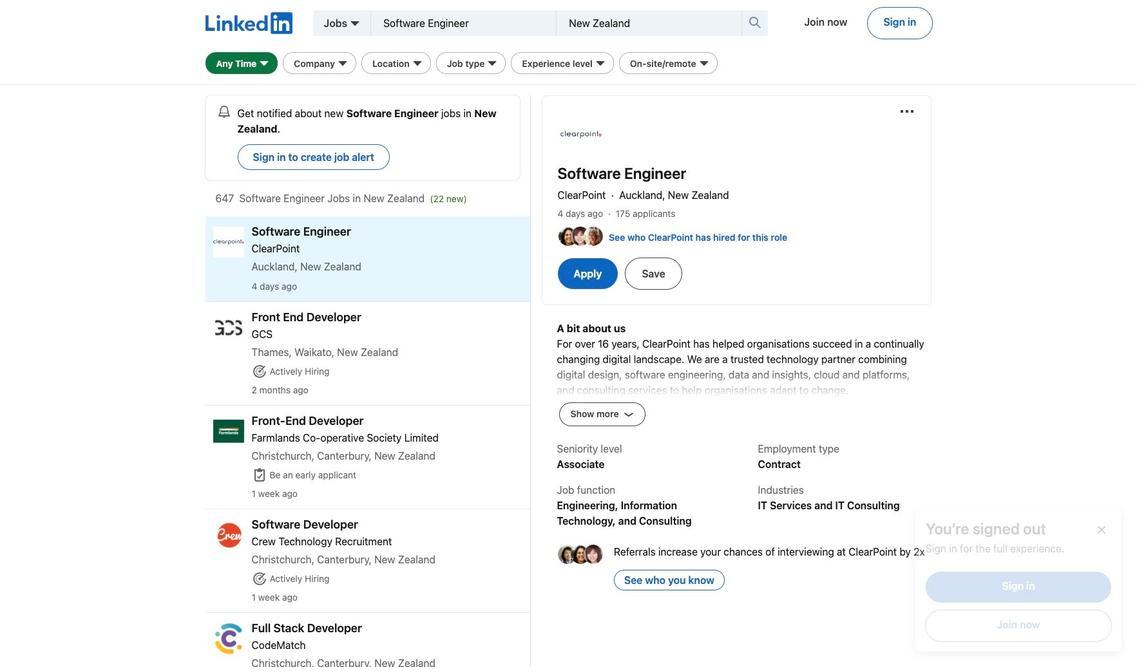 Task type: describe. For each thing, give the bounding box(es) containing it.
primary element
[[205, 0, 932, 49]]

svg image
[[252, 364, 267, 380]]

1 svg image from the top
[[252, 468, 267, 483]]

none search field inside primary element
[[371, 10, 768, 36]]

Location search field
[[567, 16, 721, 30]]



Task type: vqa. For each thing, say whether or not it's contained in the screenshot.
like image corresponding to insightful 'icon'
no



Task type: locate. For each thing, give the bounding box(es) containing it.
None search field
[[371, 10, 768, 36]]

main content
[[205, 95, 531, 668]]

dialog
[[916, 509, 1122, 652]]

svg image
[[252, 468, 267, 483], [252, 572, 267, 587]]

0 vertical spatial svg image
[[252, 468, 267, 483]]

2 svg image from the top
[[252, 572, 267, 587]]

clearpoint image
[[558, 111, 604, 158]]

1 vertical spatial svg image
[[252, 572, 267, 587]]

Search job titles or companies search field
[[382, 16, 536, 30]]



